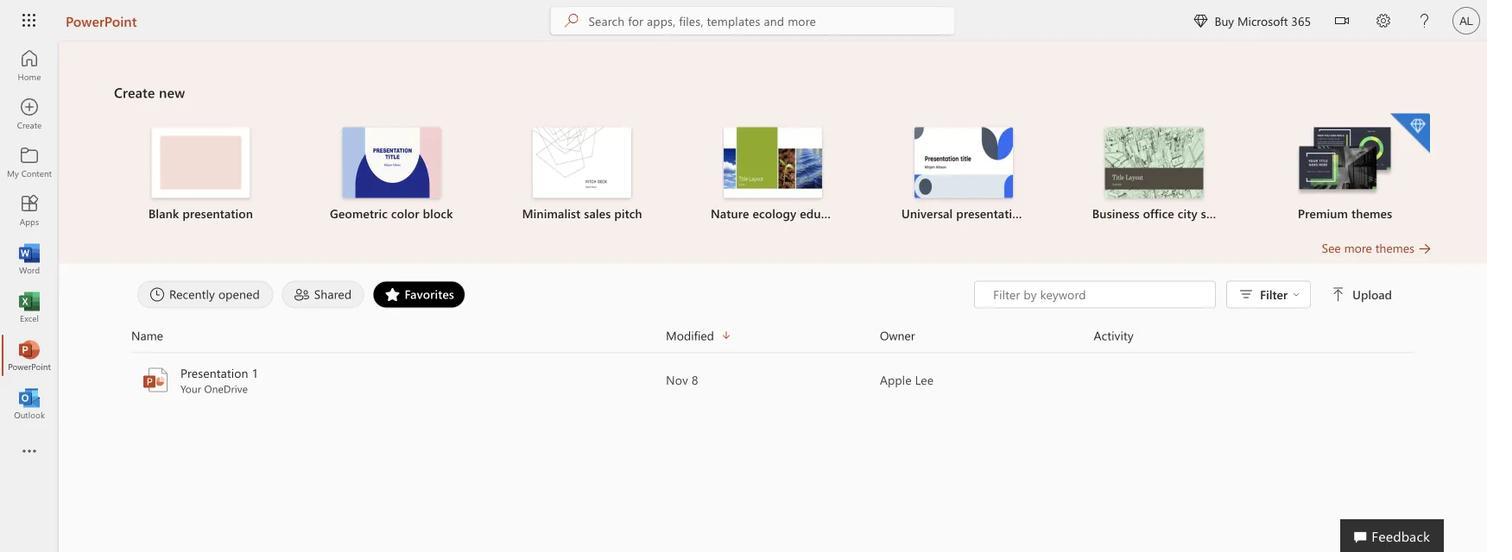Task type: locate. For each thing, give the bounding box(es) containing it.
tab list inside create new 'main content'
[[133, 281, 975, 309]]

name presentation 1 cell
[[131, 365, 666, 396]]

presentation 1 your onedrive
[[181, 365, 259, 396]]

row
[[131, 326, 1415, 354]]

recently
[[169, 286, 215, 302]]

0 horizontal spatial presentation
[[183, 206, 253, 222]]

filter 
[[1261, 287, 1300, 303]]

row inside create new 'main content'
[[131, 326, 1415, 354]]

block
[[423, 206, 453, 222]]

favorites
[[405, 286, 454, 302]]

create new
[[114, 83, 185, 102]]

create new main content
[[59, 41, 1488, 404]]

list
[[114, 112, 1432, 240]]

filter
[[1261, 287, 1288, 303]]

themes right more
[[1376, 240, 1415, 256]]

tab list containing recently opened
[[133, 281, 975, 309]]

displaying 1 out of 8 files. status
[[975, 281, 1396, 309]]

nov
[[666, 372, 688, 388]]

navigation
[[0, 41, 59, 429]]

presentation
[[181, 365, 248, 381]]

shared element
[[282, 281, 364, 309]]

blank
[[148, 206, 179, 222]]

minimalist
[[522, 206, 581, 222]]

my content image
[[21, 154, 38, 171]]

minimalist sales pitch element
[[497, 127, 667, 222]]

themes up see more themes
[[1352, 206, 1393, 222]]

1 vertical spatial themes
[[1376, 240, 1415, 256]]

presentation right blank
[[183, 206, 253, 222]]

powerpoint banner
[[0, 0, 1488, 44]]

modified
[[666, 328, 714, 344]]

name
[[131, 328, 163, 344]]

owner button
[[880, 326, 1094, 346]]

presentation
[[183, 206, 253, 222], [957, 206, 1027, 222]]

premium templates diamond image
[[1391, 114, 1431, 153]]

 buy microsoft 365
[[1194, 13, 1311, 29]]

presentation inside the universal presentation 'element'
[[957, 206, 1027, 222]]

recently opened tab
[[133, 281, 278, 309]]

1 presentation from the left
[[183, 206, 253, 222]]

nov 8
[[666, 372, 699, 388]]

list inside create new 'main content'
[[114, 112, 1432, 240]]

1 horizontal spatial presentation
[[957, 206, 1027, 222]]

recently opened
[[169, 286, 260, 302]]

themes
[[1352, 206, 1393, 222], [1376, 240, 1415, 256]]

create image
[[21, 105, 38, 123]]

microsoft
[[1238, 13, 1289, 29]]

business office city sketch presentation background (widescreen) element
[[1070, 127, 1240, 222]]

presentation inside blank presentation element
[[183, 206, 253, 222]]

view more apps image
[[21, 444, 38, 461]]


[[1194, 14, 1208, 28]]

row containing name
[[131, 326, 1415, 354]]

activity
[[1094, 328, 1134, 344]]

2 presentation from the left
[[957, 206, 1027, 222]]

onedrive
[[204, 382, 248, 396]]

tab list
[[133, 281, 975, 309]]

apps image
[[21, 202, 38, 219]]

sales
[[584, 206, 611, 222]]

presentation for blank presentation
[[183, 206, 253, 222]]

list containing blank presentation
[[114, 112, 1432, 240]]

Search box. Suggestions appear as you type. search field
[[589, 7, 955, 35]]

0 vertical spatial themes
[[1352, 206, 1393, 222]]

geometric color block element
[[307, 127, 477, 222]]

business office city sketch presentation background (widescreen) image
[[1106, 127, 1204, 198]]

premium themes image
[[1296, 127, 1395, 197]]

themes inside list
[[1352, 206, 1393, 222]]

upload
[[1353, 287, 1393, 303]]

presentation down 'universal presentation' image on the right
[[957, 206, 1027, 222]]

home image
[[21, 57, 38, 74]]

None search field
[[551, 7, 955, 35]]

apple
[[880, 372, 912, 388]]

blank presentation element
[[116, 127, 286, 222]]

universal presentation image
[[915, 127, 1013, 198]]

universal
[[902, 206, 953, 222]]



Task type: vqa. For each thing, say whether or not it's contained in the screenshot.
Empty State Icon
no



Task type: describe. For each thing, give the bounding box(es) containing it.
geometric color block
[[330, 206, 453, 222]]


[[1332, 288, 1346, 302]]

minimalist sales pitch image
[[533, 127, 632, 198]]

color
[[391, 206, 420, 222]]

shared tab
[[278, 281, 368, 309]]

geometric color block image
[[342, 127, 441, 198]]

none search field inside powerpoint banner
[[551, 7, 955, 35]]

buy
[[1215, 13, 1235, 29]]

recently opened element
[[137, 281, 274, 309]]

favorites tab
[[368, 281, 470, 309]]

name button
[[131, 326, 666, 346]]

apple lee
[[880, 372, 934, 388]]

presentation for universal presentation
[[957, 206, 1027, 222]]

shared
[[314, 286, 352, 302]]

powerpoint image
[[142, 367, 169, 394]]

modified button
[[666, 326, 880, 346]]

premium
[[1298, 206, 1349, 222]]

universal presentation element
[[879, 127, 1049, 222]]

word image
[[21, 251, 38, 268]]

pitch
[[615, 206, 643, 222]]

minimalist sales pitch
[[522, 206, 643, 222]]

al
[[1460, 14, 1474, 27]]

universal presentation
[[902, 206, 1027, 222]]

your
[[181, 382, 201, 396]]

1
[[252, 365, 259, 381]]

blank presentation
[[148, 206, 253, 222]]

nature ecology education photo presentation image
[[724, 127, 822, 198]]

owner
[[880, 328, 915, 344]]

see more themes button
[[1322, 240, 1432, 257]]

activity, column 4 of 4 column header
[[1094, 326, 1415, 346]]

see
[[1322, 240, 1342, 256]]

outlook image
[[21, 396, 38, 413]]

 upload
[[1332, 287, 1393, 303]]

8
[[692, 372, 699, 388]]


[[1336, 14, 1349, 28]]

new
[[159, 83, 185, 102]]

365
[[1292, 13, 1311, 29]]

nature ecology education photo presentation element
[[688, 127, 858, 222]]

premium themes
[[1298, 206, 1393, 222]]

geometric
[[330, 206, 388, 222]]

see more themes
[[1322, 240, 1415, 256]]


[[1293, 292, 1300, 298]]

favorites element
[[373, 281, 466, 309]]

premium themes element
[[1261, 114, 1431, 222]]

themes inside button
[[1376, 240, 1415, 256]]

lee
[[915, 372, 934, 388]]

opened
[[218, 286, 260, 302]]

feedback
[[1372, 527, 1431, 546]]

powerpoint image
[[21, 347, 38, 365]]

Filter by keyword text field
[[992, 286, 1207, 304]]

 button
[[1322, 0, 1363, 44]]

more
[[1345, 240, 1373, 256]]

feedback button
[[1341, 520, 1445, 553]]

al button
[[1446, 0, 1488, 41]]

create
[[114, 83, 155, 102]]

excel image
[[21, 299, 38, 316]]

powerpoint
[[66, 11, 137, 30]]



